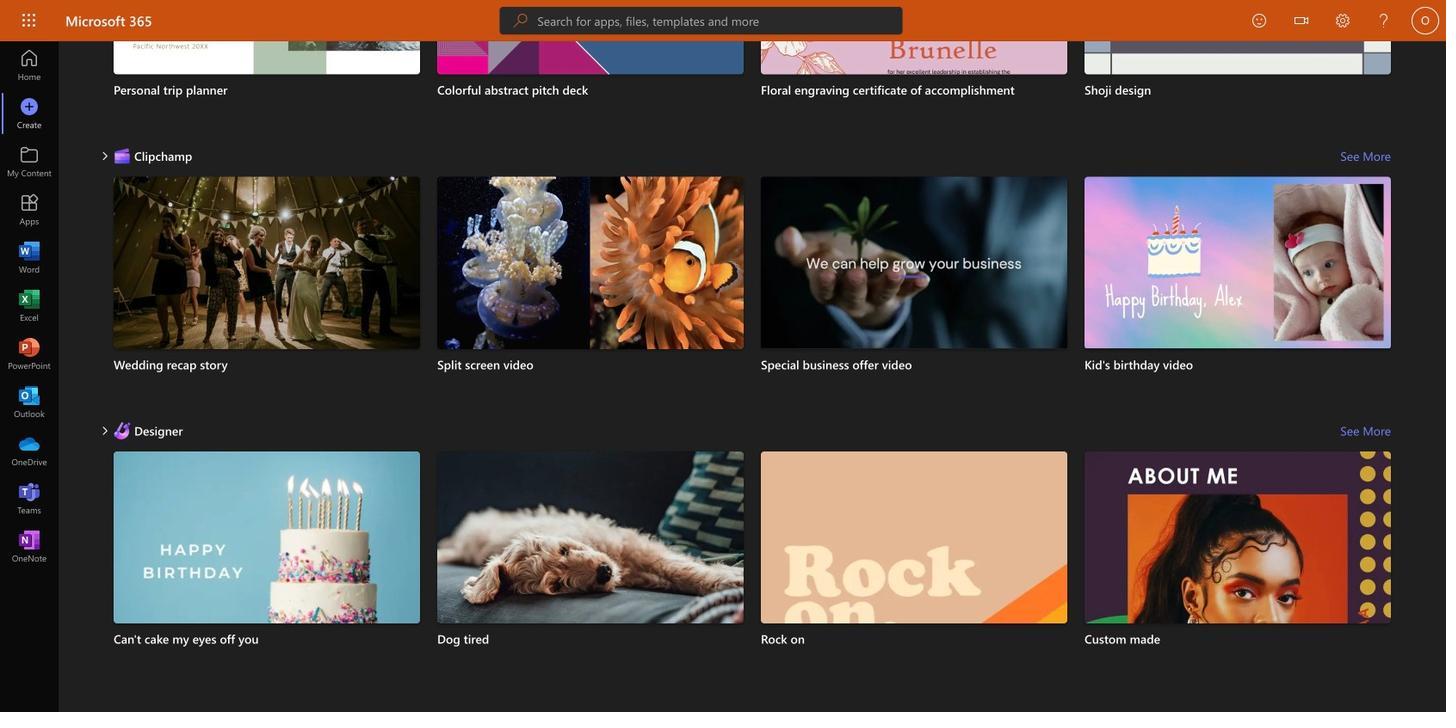 Task type: describe. For each thing, give the bounding box(es) containing it.
wedding recap story link element
[[114, 356, 420, 373]]

floral engraving certificate of accomplishment link element
[[761, 81, 1068, 99]]

split screen video image
[[437, 177, 744, 349]]

excel image
[[21, 298, 38, 315]]

Search box. Suggestions appear as you type. search field
[[538, 7, 903, 34]]

kid's birthday video image
[[1085, 177, 1391, 349]]

shoji design link element
[[1085, 81, 1391, 99]]

personal trip planner list item
[[114, 0, 420, 129]]

home image
[[21, 57, 38, 74]]

wedding recap story image
[[114, 177, 420, 381]]

3 list from the top
[[114, 452, 1391, 713]]

can't cake my eyes off you list item
[[114, 452, 420, 708]]

custom made list item
[[1085, 452, 1391, 713]]

can't cake my eyes off you link element
[[114, 631, 420, 648]]

create image
[[21, 105, 38, 122]]

colorful abstract pitch deck list item
[[437, 0, 744, 129]]

teams image
[[21, 491, 38, 508]]

onenote image
[[21, 539, 38, 556]]

rock on link element
[[761, 631, 1068, 648]]

apps image
[[21, 201, 38, 219]]

dog tired link element
[[437, 631, 744, 648]]

shoji design list item
[[1085, 0, 1391, 129]]

personal trip planner image
[[114, 0, 420, 74]]

outlook image
[[21, 394, 38, 412]]

dog tired image
[[437, 452, 744, 713]]

rock on list item
[[761, 452, 1068, 708]]



Task type: locate. For each thing, give the bounding box(es) containing it.
dog tired list item
[[437, 452, 744, 713]]

wedding recap story list item
[[114, 177, 420, 404]]

kid's birthday video link element
[[1085, 356, 1391, 373]]

list
[[114, 0, 1391, 136], [114, 177, 1391, 410], [114, 452, 1391, 713]]

word image
[[21, 250, 38, 267]]

split screen video list item
[[437, 177, 744, 404]]

colorful abstract pitch deck link element
[[437, 81, 744, 99]]

1 vertical spatial list
[[114, 177, 1391, 410]]

navigation
[[0, 41, 59, 572]]

rock on image
[[761, 452, 1068, 708]]

custom made link element
[[1085, 631, 1391, 648]]

1 list from the top
[[114, 0, 1391, 136]]

personal trip planner link element
[[114, 81, 420, 99]]

special business offer video image
[[761, 177, 1068, 349]]

onedrive image
[[21, 443, 38, 460]]

custom made image
[[1085, 452, 1391, 713]]

2 vertical spatial list
[[114, 452, 1391, 713]]

colorful abstract pitch deck image
[[437, 0, 744, 74]]

special business offer video link element
[[761, 356, 1068, 373]]

application
[[0, 0, 1446, 713]]

special business offer video list item
[[761, 177, 1068, 404]]

powerpoint image
[[21, 346, 38, 363]]

split screen video link element
[[437, 356, 744, 373]]

2 list from the top
[[114, 177, 1391, 410]]

banner
[[0, 0, 1446, 44]]

kid's birthday video list item
[[1085, 177, 1391, 404]]

None search field
[[500, 7, 903, 34]]

my content image
[[21, 153, 38, 170]]

shoji design image
[[1085, 0, 1391, 74]]

can't cake my eyes off you image
[[114, 452, 420, 708]]

0 vertical spatial list
[[114, 0, 1391, 136]]



Task type: vqa. For each thing, say whether or not it's contained in the screenshot.
NAVIGATION
yes



